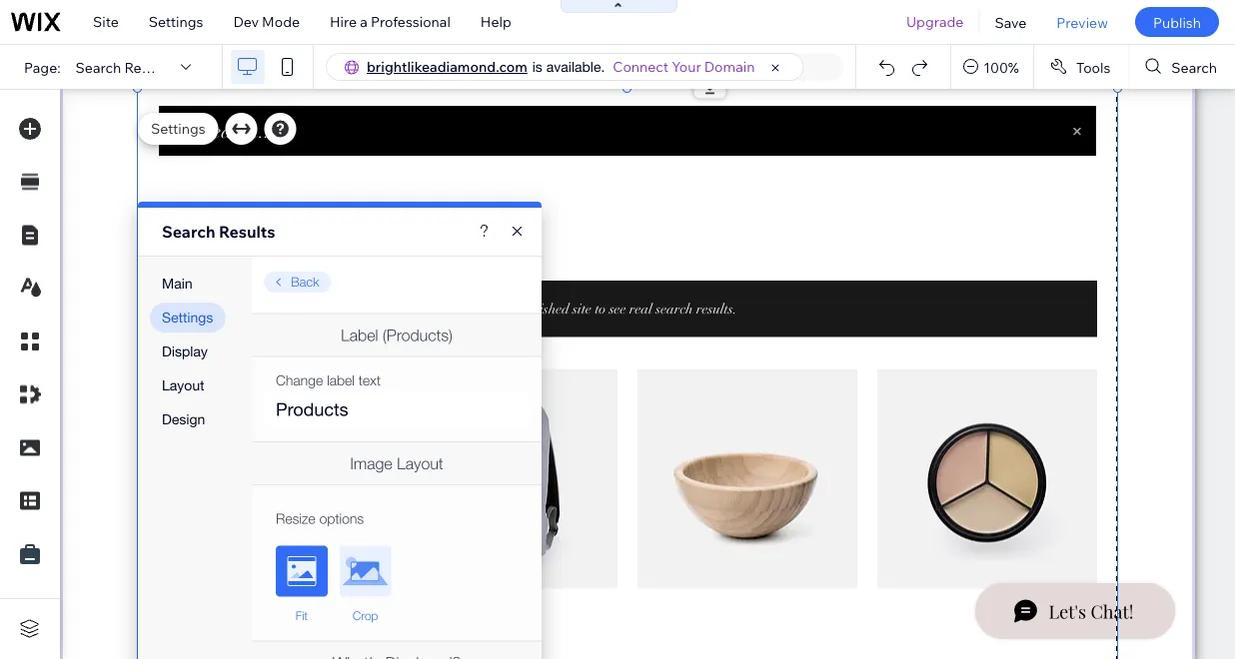 Task type: vqa. For each thing, say whether or not it's contained in the screenshot.
'SECONDARY' button
no



Task type: describe. For each thing, give the bounding box(es) containing it.
publish
[[1153, 13, 1201, 31]]

connect
[[613, 58, 669, 75]]

brightlikeadiamond.com
[[367, 58, 528, 75]]

0 vertical spatial settings
[[149, 13, 203, 30]]

publish button
[[1135, 7, 1219, 37]]

dev
[[233, 13, 259, 30]]

tools
[[1076, 58, 1111, 76]]

hire a professional
[[330, 13, 451, 30]]

100% button
[[952, 45, 1033, 89]]

preview
[[1057, 13, 1108, 31]]

is available. connect your domain
[[532, 58, 755, 75]]

dev mode
[[233, 13, 300, 30]]

1 horizontal spatial search
[[162, 222, 215, 242]]

available.
[[546, 58, 605, 75]]

1 vertical spatial search results
[[162, 222, 275, 242]]

search inside button
[[1172, 58, 1217, 76]]

domain
[[704, 58, 755, 75]]

save
[[995, 13, 1027, 31]]

preview button
[[1042, 0, 1123, 44]]

1 horizontal spatial results
[[219, 222, 275, 242]]

tools button
[[1034, 45, 1129, 89]]

hire
[[330, 13, 357, 30]]



Task type: locate. For each thing, give the bounding box(es) containing it.
1 vertical spatial settings
[[151, 120, 205, 137]]

1 vertical spatial results
[[219, 222, 275, 242]]

0 vertical spatial results
[[124, 58, 172, 76]]

settings
[[149, 13, 203, 30], [151, 120, 205, 137]]

site
[[93, 13, 119, 30]]

2 horizontal spatial search
[[1172, 58, 1217, 76]]

search
[[76, 58, 121, 76], [1172, 58, 1217, 76], [162, 222, 215, 242]]

your
[[672, 58, 701, 75]]

0 vertical spatial search results
[[76, 58, 172, 76]]

mode
[[262, 13, 300, 30]]

0 horizontal spatial search
[[76, 58, 121, 76]]

search button
[[1130, 45, 1235, 89]]

a
[[360, 13, 368, 30]]

results
[[124, 58, 172, 76], [219, 222, 275, 242]]

is
[[532, 58, 543, 75]]

professional
[[371, 13, 451, 30]]

100%
[[984, 58, 1019, 76]]

search results
[[76, 58, 172, 76], [162, 222, 275, 242]]

save button
[[980, 0, 1042, 44]]

0 horizontal spatial results
[[124, 58, 172, 76]]

help
[[481, 13, 511, 30]]

upgrade
[[906, 13, 964, 30]]



